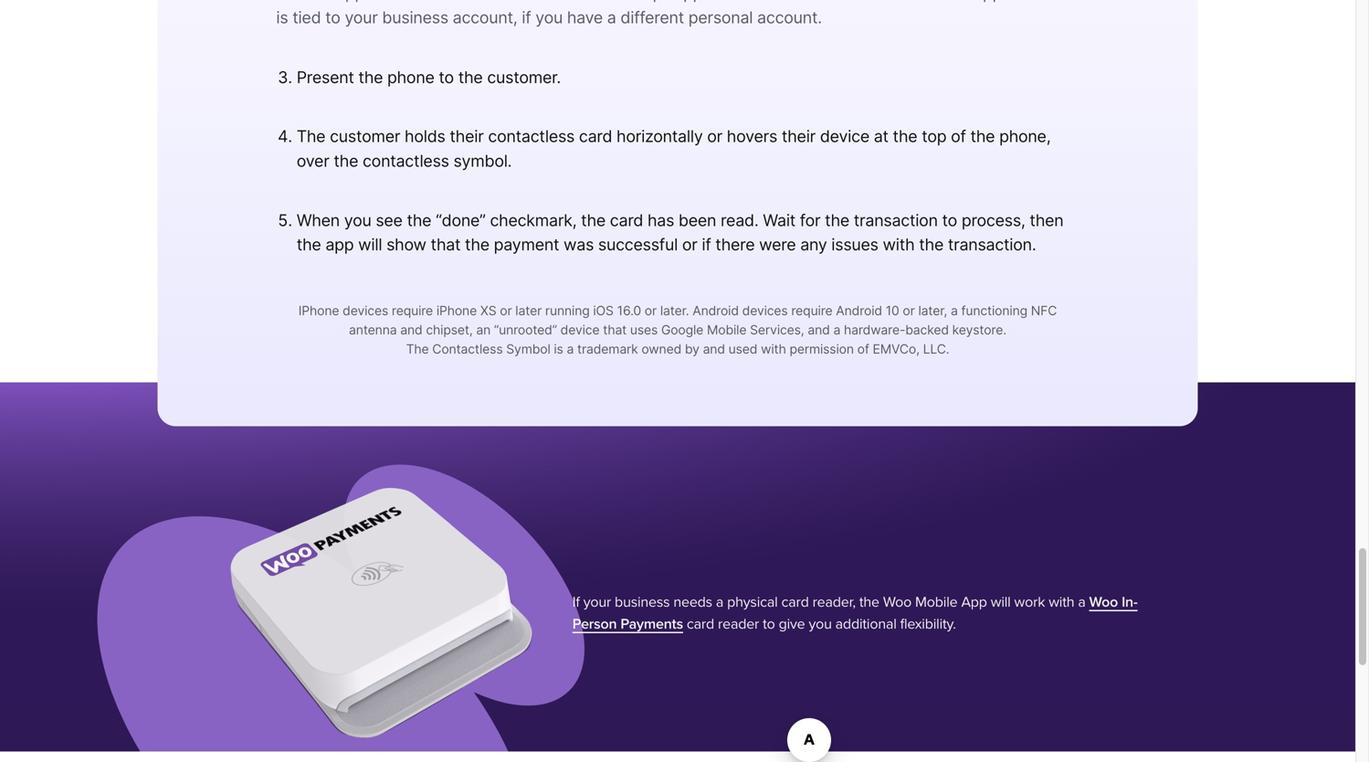 Task type: locate. For each thing, give the bounding box(es) containing it.
1 horizontal spatial woo
[[1090, 591, 1119, 609]]

1 horizontal spatial with
[[883, 234, 915, 255]]

0 vertical spatial you
[[344, 210, 372, 230]]

1 horizontal spatial devices
[[743, 303, 788, 318]]

the right at
[[893, 126, 918, 146]]

was
[[564, 234, 594, 255]]

backed
[[906, 322, 949, 338]]

1 their from the left
[[450, 126, 484, 146]]

the
[[297, 126, 326, 146], [406, 341, 429, 357]]

0 horizontal spatial that
[[431, 234, 461, 255]]

physical
[[727, 591, 778, 609]]

1 horizontal spatial to
[[763, 613, 775, 630]]

require
[[392, 303, 433, 318], [792, 303, 833, 318]]

a
[[951, 303, 958, 318], [834, 322, 841, 338], [567, 341, 574, 357], [716, 591, 724, 609], [1079, 591, 1086, 609]]

owned
[[642, 341, 682, 357]]

the down "done"
[[465, 234, 490, 255]]

the
[[359, 67, 383, 87], [458, 67, 483, 87], [893, 126, 918, 146], [971, 126, 995, 146], [334, 151, 358, 171], [407, 210, 432, 230], [581, 210, 606, 230], [825, 210, 850, 230], [297, 234, 321, 255], [465, 234, 490, 255], [919, 234, 944, 255], [860, 591, 880, 609]]

you
[[344, 210, 372, 230], [809, 613, 832, 630]]

0 horizontal spatial the
[[297, 126, 326, 146]]

1 horizontal spatial will
[[991, 591, 1011, 609]]

to left process,
[[943, 210, 958, 230]]

card up give
[[782, 591, 809, 609]]

to
[[439, 67, 454, 87], [943, 210, 958, 230], [763, 613, 775, 630]]

1 require from the left
[[392, 303, 433, 318]]

woo in- person payments link
[[573, 591, 1138, 630]]

require up permission
[[792, 303, 833, 318]]

the inside iphone devices require iphone xs or later running ios 16.0 or later. android devices require android 10 or later, a functioning nfc antenna and chipset, an "unrooted" device that uses google mobile services, and a hardware-backed keystore. the contactless symbol is a trademark owned by and used with permission of emvco, llc.
[[406, 341, 429, 357]]

0 horizontal spatial their
[[450, 126, 484, 146]]

the left phone,
[[971, 126, 995, 146]]

work
[[1015, 591, 1046, 609]]

0 vertical spatial device
[[820, 126, 870, 146]]

android
[[693, 303, 739, 318], [836, 303, 883, 318]]

that
[[431, 234, 461, 255], [603, 322, 627, 338]]

0 horizontal spatial to
[[439, 67, 454, 87]]

device down running
[[561, 322, 600, 338]]

payments
[[621, 613, 684, 630]]

2 woo from the left
[[1090, 591, 1119, 609]]

1 horizontal spatial of
[[951, 126, 967, 146]]

of inside iphone devices require iphone xs or later running ios 16.0 or later. android devices require android 10 or later, a functioning nfc antenna and chipset, an "unrooted" device that uses google mobile services, and a hardware-backed keystore. the contactless symbol is a trademark owned by and used with permission of emvco, llc.
[[858, 341, 870, 357]]

2 horizontal spatial and
[[808, 322, 830, 338]]

1 horizontal spatial android
[[836, 303, 883, 318]]

customer.
[[487, 67, 561, 87]]

0 vertical spatial will
[[358, 234, 382, 255]]

when
[[297, 210, 340, 230]]

devices up antenna
[[343, 303, 388, 318]]

1 vertical spatial of
[[858, 341, 870, 357]]

that up trademark
[[603, 322, 627, 338]]

and left 'chipset,' at the left top of page
[[400, 322, 423, 338]]

app
[[326, 234, 354, 255]]

keystore.
[[953, 322, 1007, 338]]

the up over
[[297, 126, 326, 146]]

the up was
[[581, 210, 606, 230]]

0 horizontal spatial android
[[693, 303, 739, 318]]

uses
[[630, 322, 658, 338]]

of
[[951, 126, 967, 146], [858, 341, 870, 357]]

their up symbol.
[[450, 126, 484, 146]]

2 vertical spatial to
[[763, 613, 775, 630]]

1 horizontal spatial contactless
[[488, 126, 575, 146]]

1 vertical spatial the
[[406, 341, 429, 357]]

devices
[[343, 303, 388, 318], [743, 303, 788, 318]]

1 horizontal spatial that
[[603, 322, 627, 338]]

give
[[779, 613, 806, 630]]

1 vertical spatial that
[[603, 322, 627, 338]]

contactless up symbol.
[[488, 126, 575, 146]]

1 horizontal spatial the
[[406, 341, 429, 357]]

ios
[[593, 303, 614, 318]]

android up hardware-
[[836, 303, 883, 318]]

if your business needs a physical card reader, the woo mobile app will work with a
[[573, 591, 1090, 609]]

0 horizontal spatial mobile
[[707, 322, 747, 338]]

1 horizontal spatial you
[[809, 613, 832, 630]]

0 horizontal spatial with
[[761, 341, 787, 357]]

0 vertical spatial contactless
[[488, 126, 575, 146]]

and
[[400, 322, 423, 338], [808, 322, 830, 338], [703, 341, 725, 357]]

0 horizontal spatial contactless
[[363, 151, 449, 171]]

present the phone to the customer.
[[297, 67, 561, 87]]

woo left "in-" on the bottom right
[[1090, 591, 1119, 609]]

the inside the customer holds their contactless card horizontally or hovers their device at the top of the phone, over the contactless symbol.
[[297, 126, 326, 146]]

later
[[516, 303, 542, 318]]

read.
[[721, 210, 759, 230]]

android up google
[[693, 303, 739, 318]]

0 horizontal spatial and
[[400, 322, 423, 338]]

contactless down holds on the top left of the page
[[363, 151, 449, 171]]

devices up services,
[[743, 303, 788, 318]]

2 horizontal spatial to
[[943, 210, 958, 230]]

0 vertical spatial with
[[883, 234, 915, 255]]

with down services,
[[761, 341, 787, 357]]

device inside iphone devices require iphone xs or later running ios 16.0 or later. android devices require android 10 or later, a functioning nfc antenna and chipset, an "unrooted" device that uses google mobile services, and a hardware-backed keystore. the contactless symbol is a trademark owned by and used with permission of emvco, llc.
[[561, 322, 600, 338]]

1 horizontal spatial require
[[792, 303, 833, 318]]

the left customer.
[[458, 67, 483, 87]]

iphone devices require iphone xs or later running ios 16.0 or later. android devices require android 10 or later, a functioning nfc antenna and chipset, an "unrooted" device that uses google mobile services, and a hardware-backed keystore. the contactless symbol is a trademark owned by and used with permission of emvco, llc.
[[299, 303, 1057, 357]]

1 vertical spatial mobile
[[916, 591, 958, 609]]

for
[[800, 210, 821, 230]]

0 horizontal spatial you
[[344, 210, 372, 230]]

2 their from the left
[[782, 126, 816, 146]]

require up 'chipset,' at the left top of page
[[392, 303, 433, 318]]

1 woo from the left
[[883, 591, 912, 609]]

or up uses
[[645, 303, 657, 318]]

mobile inside iphone devices require iphone xs or later running ios 16.0 or later. android devices require android 10 or later, a functioning nfc antenna and chipset, an "unrooted" device that uses google mobile services, and a hardware-backed keystore. the contactless symbol is a trademark owned by and used with permission of emvco, llc.
[[707, 322, 747, 338]]

or inside the customer holds their contactless card horizontally or hovers their device at the top of the phone, over the contactless symbol.
[[708, 126, 723, 146]]

0 vertical spatial the
[[297, 126, 326, 146]]

that down "done"
[[431, 234, 461, 255]]

a right the needs
[[716, 591, 724, 609]]

to right phone at left top
[[439, 67, 454, 87]]

flexibility.
[[901, 613, 957, 630]]

0 horizontal spatial require
[[392, 303, 433, 318]]

contactless
[[488, 126, 575, 146], [363, 151, 449, 171]]

16.0
[[617, 303, 642, 318]]

0 horizontal spatial will
[[358, 234, 382, 255]]

or
[[708, 126, 723, 146], [682, 234, 698, 255], [500, 303, 512, 318], [645, 303, 657, 318], [903, 303, 915, 318]]

2 vertical spatial with
[[1049, 591, 1075, 609]]

0 horizontal spatial woo
[[883, 591, 912, 609]]

hovers
[[727, 126, 778, 146]]

1 vertical spatial device
[[561, 322, 600, 338]]

you down if your business needs a physical card reader, the woo mobile app will work with a
[[809, 613, 832, 630]]

2 android from the left
[[836, 303, 883, 318]]

of right top
[[951, 126, 967, 146]]

the down customer
[[334, 151, 358, 171]]

the down 'chipset,' at the left top of page
[[406, 341, 429, 357]]

holds
[[405, 126, 446, 146]]

0 vertical spatial of
[[951, 126, 967, 146]]

transaction
[[854, 210, 938, 230]]

1 horizontal spatial device
[[820, 126, 870, 146]]

you up app
[[344, 210, 372, 230]]

card left horizontally on the top of the page
[[579, 126, 613, 146]]

card inside the customer holds their contactless card horizontally or hovers their device at the top of the phone, over the contactless symbol.
[[579, 126, 613, 146]]

1 vertical spatial with
[[761, 341, 787, 357]]

device
[[820, 126, 870, 146], [561, 322, 600, 338]]

1 horizontal spatial and
[[703, 341, 725, 357]]

phone
[[387, 67, 435, 87]]

card down the needs
[[687, 613, 715, 630]]

their right hovers
[[782, 126, 816, 146]]

with down transaction
[[883, 234, 915, 255]]

customer
[[330, 126, 401, 146]]

mobile
[[707, 322, 747, 338], [916, 591, 958, 609]]

1 vertical spatial contactless
[[363, 151, 449, 171]]

device left at
[[820, 126, 870, 146]]

0 horizontal spatial of
[[858, 341, 870, 357]]

0 horizontal spatial device
[[561, 322, 600, 338]]

or left hovers
[[708, 126, 723, 146]]

permission
[[790, 341, 854, 357]]

with
[[883, 234, 915, 255], [761, 341, 787, 357], [1049, 591, 1075, 609]]

woo inside woo in- person payments
[[1090, 591, 1119, 609]]

there
[[716, 234, 755, 255]]

the right for
[[825, 210, 850, 230]]

in-
[[1122, 591, 1138, 609]]

with right work
[[1049, 591, 1075, 609]]

card up successful
[[610, 210, 644, 230]]

later,
[[919, 303, 948, 318]]

1 horizontal spatial their
[[782, 126, 816, 146]]

hardware-
[[844, 322, 906, 338]]

or left if
[[682, 234, 698, 255]]

to left give
[[763, 613, 775, 630]]

of down hardware-
[[858, 341, 870, 357]]

0 horizontal spatial devices
[[343, 303, 388, 318]]

their
[[450, 126, 484, 146], [782, 126, 816, 146]]

"unrooted"
[[494, 322, 557, 338]]

mobile up used
[[707, 322, 747, 338]]

1 vertical spatial to
[[943, 210, 958, 230]]

you inside when you see the "done" checkmark, the card has been read. wait for the transaction to process, then the app will show that the payment was successful or if there were any issues with the transaction.
[[344, 210, 372, 230]]

or right 10 on the top of page
[[903, 303, 915, 318]]

card reader to give you additional flexibility.
[[684, 613, 957, 630]]

trademark
[[578, 341, 638, 357]]

woo
[[883, 591, 912, 609], [1090, 591, 1119, 609]]

mobile up flexibility.
[[916, 591, 958, 609]]

of inside the customer holds their contactless card horizontally or hovers their device at the top of the phone, over the contactless symbol.
[[951, 126, 967, 146]]

0 vertical spatial that
[[431, 234, 461, 255]]

woo up flexibility.
[[883, 591, 912, 609]]

0 vertical spatial mobile
[[707, 322, 747, 338]]

1 vertical spatial will
[[991, 591, 1011, 609]]

and right by
[[703, 341, 725, 357]]

and up permission
[[808, 322, 830, 338]]

payment
[[494, 234, 559, 255]]

has
[[648, 210, 675, 230]]

device inside the customer holds their contactless card horizontally or hovers their device at the top of the phone, over the contactless symbol.
[[820, 126, 870, 146]]

will
[[358, 234, 382, 255], [991, 591, 1011, 609]]

with inside when you see the "done" checkmark, the card has been read. wait for the transaction to process, then the app will show that the payment was successful or if there were any issues with the transaction.
[[883, 234, 915, 255]]



Task type: vqa. For each thing, say whether or not it's contained in the screenshot.
rightmost will
yes



Task type: describe. For each thing, give the bounding box(es) containing it.
been
[[679, 210, 717, 230]]

horizontally
[[617, 126, 703, 146]]

chipset,
[[426, 322, 473, 338]]

antenna
[[349, 322, 397, 338]]

if
[[702, 234, 711, 255]]

contactless
[[433, 341, 503, 357]]

needs
[[674, 591, 713, 609]]

were
[[760, 234, 796, 255]]

wait
[[763, 210, 796, 230]]

to inside when you see the "done" checkmark, the card has been read. wait for the transaction to process, then the app will show that the payment was successful or if there were any issues with the transaction.
[[943, 210, 958, 230]]

issues
[[832, 234, 879, 255]]

process,
[[962, 210, 1026, 230]]

successful
[[598, 234, 678, 255]]

10
[[886, 303, 900, 318]]

iphone
[[299, 303, 339, 318]]

symbol.
[[454, 151, 512, 171]]

functioning
[[962, 303, 1028, 318]]

1 vertical spatial you
[[809, 613, 832, 630]]

emvco,
[[873, 341, 920, 357]]

later.
[[661, 303, 689, 318]]

your
[[584, 591, 611, 609]]

2 horizontal spatial with
[[1049, 591, 1075, 609]]

reader,
[[813, 591, 856, 609]]

top
[[922, 126, 947, 146]]

when you see the "done" checkmark, the card has been read. wait for the transaction to process, then the app will show that the payment was successful or if there were any issues with the transaction.
[[297, 210, 1064, 255]]

any
[[801, 234, 827, 255]]

or inside when you see the "done" checkmark, the card has been read. wait for the transaction to process, then the app will show that the payment was successful or if there were any issues with the transaction.
[[682, 234, 698, 255]]

then
[[1030, 210, 1064, 230]]

checkmark,
[[490, 210, 577, 230]]

app
[[962, 591, 988, 609]]

will inside when you see the "done" checkmark, the card has been read. wait for the transaction to process, then the app will show that the payment was successful or if there were any issues with the transaction.
[[358, 234, 382, 255]]

present
[[297, 67, 354, 87]]

by
[[685, 341, 700, 357]]

is
[[554, 341, 564, 357]]

iphone
[[437, 303, 477, 318]]

services,
[[750, 322, 805, 338]]

running
[[545, 303, 590, 318]]

2 require from the left
[[792, 303, 833, 318]]

phone,
[[1000, 126, 1051, 146]]

used
[[729, 341, 758, 357]]

business
[[615, 591, 670, 609]]

the down transaction
[[919, 234, 944, 255]]

or right xs
[[500, 303, 512, 318]]

a up permission
[[834, 322, 841, 338]]

a right is at the left top of the page
[[567, 341, 574, 357]]

the customer holds their contactless card horizontally or hovers their device at the top of the phone, over the contactless symbol.
[[297, 126, 1051, 171]]

the down "when"
[[297, 234, 321, 255]]

that inside iphone devices require iphone xs or later running ios 16.0 or later. android devices require android 10 or later, a functioning nfc antenna and chipset, an "unrooted" device that uses google mobile services, and a hardware-backed keystore. the contactless symbol is a trademark owned by and used with permission of emvco, llc.
[[603, 322, 627, 338]]

woo in- person payments
[[573, 591, 1138, 630]]

the up additional
[[860, 591, 880, 609]]

see
[[376, 210, 403, 230]]

0 vertical spatial to
[[439, 67, 454, 87]]

over
[[297, 151, 330, 171]]

nfc
[[1031, 303, 1057, 318]]

google
[[662, 322, 704, 338]]

additional
[[836, 613, 897, 630]]

with inside iphone devices require iphone xs or later running ios 16.0 or later. android devices require android 10 or later, a functioning nfc antenna and chipset, an "unrooted" device that uses google mobile services, and a hardware-backed keystore. the contactless symbol is a trademark owned by and used with permission of emvco, llc.
[[761, 341, 787, 357]]

2 devices from the left
[[743, 303, 788, 318]]

1 android from the left
[[693, 303, 739, 318]]

symbol
[[506, 341, 551, 357]]

a right the later,
[[951, 303, 958, 318]]

at
[[874, 126, 889, 146]]

llc.
[[924, 341, 950, 357]]

reader
[[718, 613, 760, 630]]

the left phone at left top
[[359, 67, 383, 87]]

if
[[573, 591, 580, 609]]

"done"
[[436, 210, 486, 230]]

that inside when you see the "done" checkmark, the card has been read. wait for the transaction to process, then the app will show that the payment was successful or if there were any issues with the transaction.
[[431, 234, 461, 255]]

transaction.
[[948, 234, 1037, 255]]

a left "in-" on the bottom right
[[1079, 591, 1086, 609]]

1 horizontal spatial mobile
[[916, 591, 958, 609]]

show
[[387, 234, 427, 255]]

1 devices from the left
[[343, 303, 388, 318]]

an
[[476, 322, 491, 338]]

the up show
[[407, 210, 432, 230]]

card inside when you see the "done" checkmark, the card has been read. wait for the transaction to process, then the app will show that the payment was successful or if there were any issues with the transaction.
[[610, 210, 644, 230]]

xs
[[481, 303, 497, 318]]

person
[[573, 613, 617, 630]]



